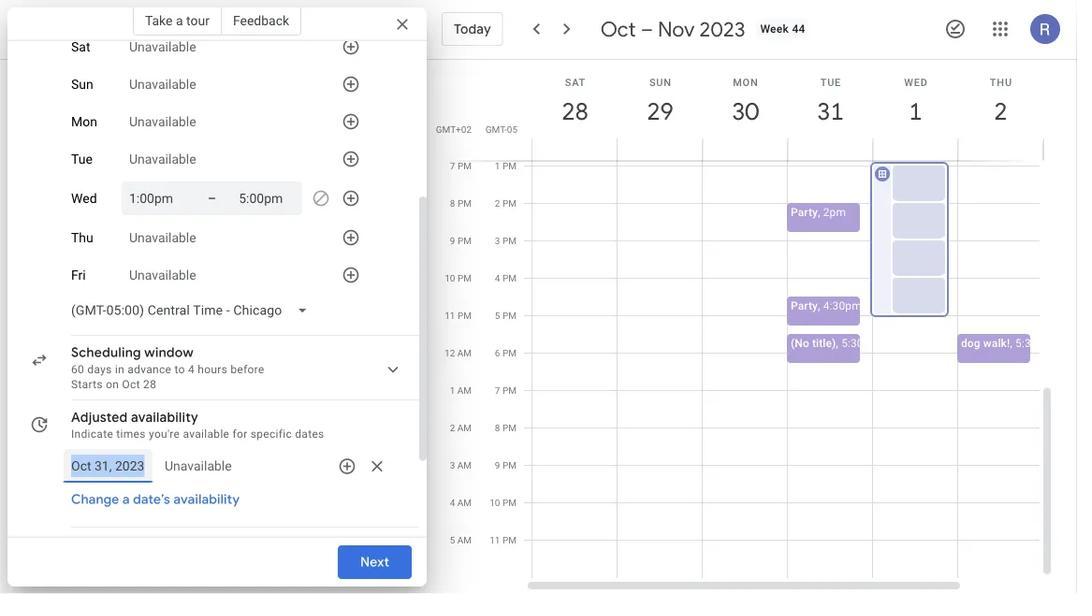 Task type: locate. For each thing, give the bounding box(es) containing it.
5:30pm
[[842, 337, 880, 350], [1016, 337, 1055, 350]]

– right start time on wednesdays text field
[[208, 191, 217, 206]]

7 pm down gmt+02 at the left of the page
[[450, 160, 472, 171]]

wed for wed
[[71, 191, 97, 206]]

7 right 1 am
[[495, 385, 501, 396]]

oct right on at the bottom
[[122, 378, 140, 391]]

1 vertical spatial 1
[[495, 160, 501, 171]]

am up 4 am
[[458, 460, 472, 471]]

unavailable for tue
[[129, 151, 196, 167]]

a
[[176, 13, 183, 28], [123, 492, 130, 509]]

0 vertical spatial 4
[[495, 273, 501, 284]]

2 up 3 am
[[450, 422, 455, 434]]

saturday, october 28 element
[[554, 90, 597, 133]]

29 column header
[[617, 60, 703, 161]]

cell
[[533, 0, 618, 579], [618, 0, 703, 579], [703, 0, 789, 579], [788, 0, 976, 579], [871, 0, 959, 579], [958, 0, 1055, 579]]

11 right 5 am on the bottom left
[[490, 535, 501, 546]]

2 column header
[[958, 60, 1044, 161]]

next
[[360, 554, 390, 571]]

oct left nov
[[601, 16, 636, 42]]

5 am
[[450, 535, 472, 546]]

wednesday, november 1 element
[[895, 90, 938, 133]]

0 horizontal spatial tue
[[71, 151, 93, 167]]

0 horizontal spatial 28
[[143, 378, 157, 391]]

sun inside sun 29
[[650, 76, 672, 88]]

1 vertical spatial mon
[[71, 114, 97, 129]]

3 up 4 am
[[450, 460, 455, 471]]

window
[[145, 345, 194, 362]]

11 pm
[[445, 310, 472, 321], [490, 535, 517, 546]]

wed up wednesday, november 1 element
[[905, 76, 929, 88]]

1 column header
[[873, 60, 959, 161]]

unavailable for thu
[[129, 230, 196, 246]]

6 cell from the left
[[958, 0, 1055, 579]]

sat inside sat 28
[[565, 76, 586, 88]]

tuesday, october 31 element
[[810, 90, 853, 133]]

2 cell from the left
[[618, 0, 703, 579]]

am up '2 am'
[[458, 385, 472, 396]]

sun 29
[[646, 76, 673, 127]]

8 left 2 pm
[[450, 198, 456, 209]]

0 vertical spatial 1
[[909, 96, 922, 127]]

pm up 4 pm
[[503, 235, 517, 246]]

sun
[[650, 76, 672, 88], [71, 77, 93, 92]]

3
[[495, 235, 501, 246], [450, 460, 455, 471]]

, right the dog
[[1011, 337, 1013, 350]]

party left 2pm
[[791, 206, 819, 219]]

tue
[[821, 76, 842, 88], [71, 151, 93, 167]]

1 am from the top
[[458, 347, 472, 359]]

am down 4 am
[[458, 535, 472, 546]]

gmt+02
[[436, 124, 472, 135]]

am
[[458, 347, 472, 359], [458, 385, 472, 396], [458, 422, 472, 434], [458, 460, 472, 471], [458, 497, 472, 509], [458, 535, 472, 546]]

0 horizontal spatial 3
[[450, 460, 455, 471]]

pm left 3 pm
[[458, 235, 472, 246]]

week
[[761, 22, 790, 36]]

4 cell from the left
[[788, 0, 976, 579]]

0 vertical spatial mon
[[734, 76, 759, 88]]

0 horizontal spatial oct
[[122, 378, 140, 391]]

9
[[450, 235, 456, 246], [495, 460, 501, 471]]

–
[[641, 16, 654, 42], [208, 191, 217, 206]]

thu 2
[[991, 76, 1013, 127]]

6 am from the top
[[458, 535, 472, 546]]

12
[[445, 347, 455, 359]]

7 down gmt+02 at the left of the page
[[450, 160, 456, 171]]

1 party from the top
[[791, 206, 819, 219]]

4 am from the top
[[458, 460, 472, 471]]

1 vertical spatial 5
[[450, 535, 455, 546]]

4 pm
[[495, 273, 517, 284]]

2 am from the top
[[458, 385, 472, 396]]

0 vertical spatial 11
[[445, 310, 456, 321]]

pm right 6
[[503, 347, 517, 359]]

8 pm left 2 pm
[[450, 198, 472, 209]]

0 vertical spatial a
[[176, 13, 183, 28]]

8
[[450, 198, 456, 209], [495, 422, 501, 434]]

pm right 5 am on the bottom left
[[503, 535, 517, 546]]

unavailable for sun
[[129, 77, 196, 92]]

1 horizontal spatial 8
[[495, 422, 501, 434]]

1 vertical spatial –
[[208, 191, 217, 206]]

availability inside adjusted availability indicate times you're available for specific dates
[[131, 409, 199, 426]]

1 for pm
[[495, 160, 501, 171]]

1 horizontal spatial thu
[[991, 76, 1013, 88]]

0 horizontal spatial 5:30pm
[[842, 337, 880, 350]]

4 right to
[[188, 363, 195, 377]]

1 for am
[[450, 385, 455, 396]]

2 sun from the left
[[71, 77, 93, 92]]

11
[[445, 310, 456, 321], [490, 535, 501, 546]]

row
[[524, 0, 1078, 579]]

wed inside 1 "column header"
[[905, 76, 929, 88]]

0 vertical spatial tue
[[821, 76, 842, 88]]

0 horizontal spatial –
[[208, 191, 217, 206]]

oct
[[601, 16, 636, 42], [122, 378, 140, 391]]

8 pm right '2 am'
[[495, 422, 517, 434]]

None field
[[64, 294, 323, 328]]

1 horizontal spatial a
[[176, 13, 183, 28]]

1 pm
[[495, 160, 517, 171]]

2 horizontal spatial 2
[[994, 96, 1007, 127]]

9 right 3 am
[[495, 460, 501, 471]]

am for 12 am
[[458, 347, 472, 359]]

1 horizontal spatial 4
[[450, 497, 455, 509]]

28 inside scheduling window 60 days in advance to 4 hours before starts on oct 28
[[143, 378, 157, 391]]

1 vertical spatial 2
[[495, 198, 501, 209]]

wed left start time on wednesdays text field
[[71, 191, 97, 206]]

End time on Wednesdays text field
[[239, 187, 295, 210]]

4 up 5 am on the bottom left
[[450, 497, 455, 509]]

0 vertical spatial 8
[[450, 198, 456, 209]]

title)
[[813, 337, 837, 350]]

0 vertical spatial 5
[[495, 310, 501, 321]]

Date text field
[[71, 455, 145, 478]]

pm left 4 pm
[[458, 273, 472, 284]]

0 vertical spatial 2
[[994, 96, 1007, 127]]

adjusted availability indicate times you're available for specific dates
[[71, 409, 325, 441]]

thu up thursday, november 2 element
[[991, 76, 1013, 88]]

5:30pm right title)
[[842, 337, 880, 350]]

10 pm left 4 pm
[[445, 273, 472, 284]]

0 horizontal spatial 2
[[450, 422, 455, 434]]

0 horizontal spatial 5
[[450, 535, 455, 546]]

5 am from the top
[[458, 497, 472, 509]]

tue 31
[[817, 76, 843, 127]]

1 horizontal spatial 7 pm
[[495, 385, 517, 396]]

8 right '2 am'
[[495, 422, 501, 434]]

1 right tuesday, october 31 "element" on the top right
[[909, 96, 922, 127]]

2 pm
[[495, 198, 517, 209]]

1 vertical spatial 7
[[495, 385, 501, 396]]

mon for mon 30
[[734, 76, 759, 88]]

1 horizontal spatial 1
[[495, 160, 501, 171]]

4 down 3 pm
[[495, 273, 501, 284]]

0 vertical spatial 11 pm
[[445, 310, 472, 321]]

0 vertical spatial 3
[[495, 235, 501, 246]]

28 down advance
[[143, 378, 157, 391]]

1 vertical spatial a
[[123, 492, 130, 509]]

, left 2pm
[[819, 206, 821, 219]]

1 horizontal spatial 2
[[495, 198, 501, 209]]

gmt-
[[486, 124, 507, 135]]

4
[[495, 273, 501, 284], [188, 363, 195, 377], [450, 497, 455, 509]]

1 vertical spatial 11 pm
[[490, 535, 517, 546]]

0 vertical spatial 9 pm
[[450, 235, 472, 246]]

3 up 4 pm
[[495, 235, 501, 246]]

1 horizontal spatial 11 pm
[[490, 535, 517, 546]]

30
[[731, 96, 758, 127]]

2 right wednesday, november 1 element
[[994, 96, 1007, 127]]

1 sun from the left
[[650, 76, 672, 88]]

scheduling window 60 days in advance to 4 hours before starts on oct 28
[[71, 345, 265, 391]]

4 for 4 am
[[450, 497, 455, 509]]

2
[[994, 96, 1007, 127], [495, 198, 501, 209], [450, 422, 455, 434]]

availability inside change a date's availability button
[[174, 492, 240, 509]]

2 for am
[[450, 422, 455, 434]]

0 horizontal spatial 9 pm
[[450, 235, 472, 246]]

today
[[454, 21, 491, 37]]

1 vertical spatial wed
[[71, 191, 97, 206]]

change
[[71, 492, 119, 509]]

1 vertical spatial 9 pm
[[495, 460, 517, 471]]

1 horizontal spatial tue
[[821, 76, 842, 88]]

availability up you're
[[131, 409, 199, 426]]

1 vertical spatial 9
[[495, 460, 501, 471]]

5 cell from the left
[[871, 0, 959, 579]]

2 vertical spatial 4
[[450, 497, 455, 509]]

0 horizontal spatial 11
[[445, 310, 456, 321]]

0 vertical spatial 10
[[445, 273, 456, 284]]

3 for 3 pm
[[495, 235, 501, 246]]

2 down 1 pm at the top left
[[495, 198, 501, 209]]

am up 3 am
[[458, 422, 472, 434]]

availability right the date's
[[174, 492, 240, 509]]

3 cell from the left
[[703, 0, 789, 579]]

0 vertical spatial 10 pm
[[445, 273, 472, 284]]

grid
[[435, 0, 1078, 594]]

party up (no
[[791, 299, 819, 312]]

5 up 6
[[495, 310, 501, 321]]

1 down "12"
[[450, 385, 455, 396]]

28
[[561, 96, 588, 127], [143, 378, 157, 391]]

11 pm right 5 am on the bottom left
[[490, 535, 517, 546]]

am right "12"
[[458, 347, 472, 359]]

0 horizontal spatial 4
[[188, 363, 195, 377]]

0 vertical spatial 9
[[450, 235, 456, 246]]

1 vertical spatial 4
[[188, 363, 195, 377]]

5
[[495, 310, 501, 321], [450, 535, 455, 546]]

1 horizontal spatial 10 pm
[[490, 497, 517, 509]]

sat
[[71, 39, 90, 55], [565, 76, 586, 88]]

1 vertical spatial thu
[[71, 230, 93, 246]]

0 vertical spatial sat
[[71, 39, 90, 55]]

7 pm
[[450, 160, 472, 171], [495, 385, 517, 396]]

1 horizontal spatial oct
[[601, 16, 636, 42]]

9 pm
[[450, 235, 472, 246], [495, 460, 517, 471]]

1 horizontal spatial sat
[[565, 76, 586, 88]]

1 horizontal spatial 10
[[490, 497, 501, 509]]

1 vertical spatial 8 pm
[[495, 422, 517, 434]]

1 horizontal spatial 9 pm
[[495, 460, 517, 471]]

0 horizontal spatial 1
[[450, 385, 455, 396]]

1 5:30pm from the left
[[842, 337, 880, 350]]

am for 4 am
[[458, 497, 472, 509]]

0 vertical spatial thu
[[991, 76, 1013, 88]]

2 horizontal spatial 1
[[909, 96, 922, 127]]

0 horizontal spatial thu
[[71, 230, 93, 246]]

a left the date's
[[123, 492, 130, 509]]

unavailable for sat
[[129, 39, 196, 55]]

1 horizontal spatial 3
[[495, 235, 501, 246]]

1 horizontal spatial mon
[[734, 76, 759, 88]]

1 horizontal spatial 11
[[490, 535, 501, 546]]

0 horizontal spatial 10
[[445, 273, 456, 284]]

nov
[[658, 16, 695, 42]]

1 vertical spatial oct
[[122, 378, 140, 391]]

0 vertical spatial 7 pm
[[450, 160, 472, 171]]

pm left 2 pm
[[458, 198, 472, 209]]

a inside button
[[123, 492, 130, 509]]

0 horizontal spatial mon
[[71, 114, 97, 129]]

9 left 3 pm
[[450, 235, 456, 246]]

unavailable for fri
[[129, 268, 196, 283]]

7
[[450, 160, 456, 171], [495, 385, 501, 396]]

am for 2 am
[[458, 422, 472, 434]]

tue inside tue 31
[[821, 76, 842, 88]]

unavailable
[[129, 39, 196, 55], [129, 77, 196, 92], [129, 114, 196, 129], [129, 151, 196, 167], [129, 230, 196, 246], [129, 268, 196, 283], [165, 459, 232, 474]]

,
[[819, 206, 821, 219], [819, 299, 821, 312], [837, 337, 839, 350], [1011, 337, 1013, 350]]

1
[[909, 96, 922, 127], [495, 160, 501, 171], [450, 385, 455, 396]]

pm down 05
[[503, 160, 517, 171]]

11 pm up 12 am
[[445, 310, 472, 321]]

thu inside 2 column header
[[991, 76, 1013, 88]]

0 vertical spatial oct
[[601, 16, 636, 42]]

10 left 4 pm
[[445, 273, 456, 284]]

1 vertical spatial 3
[[450, 460, 455, 471]]

0 vertical spatial –
[[641, 16, 654, 42]]

2 horizontal spatial 4
[[495, 273, 501, 284]]

a inside button
[[176, 13, 183, 28]]

10 pm right 4 am
[[490, 497, 517, 509]]

9 pm right 3 am
[[495, 460, 517, 471]]

1 horizontal spatial 9
[[495, 460, 501, 471]]

column header
[[1043, 60, 1078, 161]]

sun for sun
[[71, 77, 93, 92]]

change a date's availability button
[[64, 483, 247, 517]]

0 horizontal spatial wed
[[71, 191, 97, 206]]

a left tour
[[176, 13, 183, 28]]

0 vertical spatial 7
[[450, 160, 456, 171]]

advance
[[128, 363, 172, 377]]

1 horizontal spatial wed
[[905, 76, 929, 88]]

times
[[116, 428, 146, 441]]

thu up the fri
[[71, 230, 93, 246]]

3 am from the top
[[458, 422, 472, 434]]

60
[[71, 363, 84, 377]]

sun for sun 29
[[650, 76, 672, 88]]

5 down 4 am
[[450, 535, 455, 546]]

oct inside scheduling window 60 days in advance to 4 hours before starts on oct 28
[[122, 378, 140, 391]]

2 party from the top
[[791, 299, 819, 312]]

1 vertical spatial sat
[[565, 76, 586, 88]]

unavailable all day image
[[306, 184, 336, 214]]

1 horizontal spatial 5:30pm
[[1016, 337, 1055, 350]]

wed
[[905, 76, 929, 88], [71, 191, 97, 206]]

0 vertical spatial party
[[791, 206, 819, 219]]

– left nov
[[641, 16, 654, 42]]

1 vertical spatial availability
[[174, 492, 240, 509]]

2 vertical spatial 2
[[450, 422, 455, 434]]

2 am
[[450, 422, 472, 434]]

8 pm
[[450, 198, 472, 209], [495, 422, 517, 434]]

feedback button
[[222, 6, 302, 36]]

pm right 3 am
[[503, 460, 517, 471]]

1 horizontal spatial 7
[[495, 385, 501, 396]]

0 vertical spatial availability
[[131, 409, 199, 426]]

29
[[646, 96, 673, 127]]

party for party , 4:30pm
[[791, 299, 819, 312]]

1 down gmt-
[[495, 160, 501, 171]]

1 vertical spatial 10 pm
[[490, 497, 517, 509]]

0 horizontal spatial 8
[[450, 198, 456, 209]]

pm
[[458, 160, 472, 171], [503, 160, 517, 171], [458, 198, 472, 209], [503, 198, 517, 209], [458, 235, 472, 246], [503, 235, 517, 246], [458, 273, 472, 284], [503, 273, 517, 284], [458, 310, 472, 321], [503, 310, 517, 321], [503, 347, 517, 359], [503, 385, 517, 396], [503, 422, 517, 434], [503, 460, 517, 471], [503, 497, 517, 509], [503, 535, 517, 546]]

1 horizontal spatial sun
[[650, 76, 672, 88]]

sat for sat 28
[[565, 76, 586, 88]]

mon inside mon 30
[[734, 76, 759, 88]]

party
[[791, 206, 819, 219], [791, 299, 819, 312]]

3 am
[[450, 460, 472, 471]]

0 vertical spatial 28
[[561, 96, 588, 127]]

0 horizontal spatial sun
[[71, 77, 93, 92]]

texas
[[886, 337, 916, 350]]

am up 5 am on the bottom left
[[458, 497, 472, 509]]

2 5:30pm from the left
[[1016, 337, 1055, 350]]

1 horizontal spatial –
[[641, 16, 654, 42]]

7 pm down 6 pm
[[495, 385, 517, 396]]

mon
[[734, 76, 759, 88], [71, 114, 97, 129]]

2 for pm
[[495, 198, 501, 209]]

31
[[817, 96, 843, 127]]

0 horizontal spatial 8 pm
[[450, 198, 472, 209]]

11 up "12"
[[445, 310, 456, 321]]

row containing party
[[524, 0, 1078, 579]]

mon for mon
[[71, 114, 97, 129]]

pm down gmt+02 at the left of the page
[[458, 160, 472, 171]]

you're
[[149, 428, 180, 441]]

5:30pm right walk!
[[1016, 337, 1055, 350]]

Start time on Wednesdays text field
[[129, 187, 185, 210]]

9 pm left 3 pm
[[450, 235, 472, 246]]

availability
[[131, 409, 199, 426], [174, 492, 240, 509]]

0 horizontal spatial 10 pm
[[445, 273, 472, 284]]

28 right 05
[[561, 96, 588, 127]]

0 horizontal spatial a
[[123, 492, 130, 509]]

10 right 4 am
[[490, 497, 501, 509]]

10 pm
[[445, 273, 472, 284], [490, 497, 517, 509]]



Task type: describe. For each thing, give the bounding box(es) containing it.
2pm
[[824, 206, 847, 219]]

thu for thu
[[71, 230, 93, 246]]

party , 4:30pm
[[791, 299, 862, 312]]

tue for tue
[[71, 151, 93, 167]]

am for 1 am
[[458, 385, 472, 396]]

12 am
[[445, 347, 472, 359]]

0 horizontal spatial 9
[[450, 235, 456, 246]]

feedback
[[233, 13, 290, 28]]

, right (no
[[837, 337, 839, 350]]

take a tour button
[[133, 6, 222, 36]]

sat for sat
[[71, 39, 90, 55]]

take a tour
[[145, 13, 210, 28]]

6
[[495, 347, 501, 359]]

cell containing dog walk!
[[958, 0, 1055, 579]]

wed 1
[[905, 76, 929, 127]]

a for change
[[123, 492, 130, 509]]

party for party , 2pm
[[791, 206, 819, 219]]

dog
[[962, 337, 981, 350]]

pm down 3 pm
[[503, 273, 517, 284]]

today button
[[442, 7, 504, 52]]

1 vertical spatial 11
[[490, 535, 501, 546]]

5 pm
[[495, 310, 517, 321]]

row inside grid
[[524, 0, 1078, 579]]

starts
[[71, 378, 103, 391]]

sunday, october 29 element
[[639, 90, 682, 133]]

thursday, november 2 element
[[980, 90, 1023, 133]]

roadhouse
[[919, 337, 976, 350]]

week 44
[[761, 22, 806, 36]]

6 pm
[[495, 347, 517, 359]]

pm right 4 am
[[503, 497, 517, 509]]

2 inside thu 2
[[994, 96, 1007, 127]]

1 vertical spatial 7 pm
[[495, 385, 517, 396]]

5:30pm for dog walk!
[[1016, 337, 1055, 350]]

adjusted
[[71, 409, 128, 426]]

tue for tue 31
[[821, 76, 842, 88]]

a for take
[[176, 13, 183, 28]]

in
[[115, 363, 125, 377]]

party , 2pm
[[791, 206, 847, 219]]

dog walk! , 5:30pm
[[962, 337, 1055, 350]]

30 column header
[[702, 60, 789, 161]]

1 inside wed 1
[[909, 96, 922, 127]]

31 column header
[[788, 60, 874, 161]]

pm down 6 pm
[[503, 385, 517, 396]]

cell containing party
[[788, 0, 976, 579]]

28 column header
[[532, 60, 618, 161]]

fri
[[71, 268, 86, 283]]

, left 4:30pm on the right bottom
[[819, 299, 821, 312]]

take
[[145, 13, 173, 28]]

4 inside scheduling window 60 days in advance to 4 hours before starts on oct 28
[[188, 363, 195, 377]]

thu for thu 2
[[991, 76, 1013, 88]]

next button
[[338, 540, 412, 585]]

am for 3 am
[[458, 460, 472, 471]]

4 for 4 pm
[[495, 273, 501, 284]]

wed for wed 1
[[905, 76, 929, 88]]

5 for 5 am
[[450, 535, 455, 546]]

monday, october 30 element
[[724, 90, 768, 133]]

before
[[231, 363, 265, 377]]

44
[[793, 22, 806, 36]]

pm down 1 pm at the top left
[[503, 198, 517, 209]]

pm right '2 am'
[[503, 422, 517, 434]]

available
[[183, 428, 230, 441]]

(no title) , 5:30pm texas roadhouse
[[791, 337, 976, 350]]

pm down 4 pm
[[503, 310, 517, 321]]

1 vertical spatial 10
[[490, 497, 501, 509]]

am for 5 am
[[458, 535, 472, 546]]

indicate
[[71, 428, 113, 441]]

days
[[87, 363, 112, 377]]

gmt-05
[[486, 124, 518, 135]]

3 for 3 am
[[450, 460, 455, 471]]

date's
[[133, 492, 170, 509]]

walk!
[[984, 337, 1011, 350]]

unavailable for mon
[[129, 114, 196, 129]]

oct – nov 2023
[[601, 16, 746, 42]]

1 cell from the left
[[533, 0, 618, 579]]

dates
[[295, 428, 325, 441]]

tour
[[186, 13, 210, 28]]

(no
[[791, 337, 810, 350]]

change a date's availability
[[71, 492, 240, 509]]

28 inside column header
[[561, 96, 588, 127]]

1 am
[[450, 385, 472, 396]]

0 horizontal spatial 7
[[450, 160, 456, 171]]

0 horizontal spatial 11 pm
[[445, 310, 472, 321]]

5 for 5 pm
[[495, 310, 501, 321]]

3 pm
[[495, 235, 517, 246]]

scheduling
[[71, 345, 141, 362]]

pm up 12 am
[[458, 310, 472, 321]]

4:30pm
[[824, 299, 862, 312]]

grid containing 28
[[435, 0, 1078, 594]]

0 horizontal spatial 7 pm
[[450, 160, 472, 171]]

on
[[106, 378, 119, 391]]

to
[[175, 363, 185, 377]]

5:30pm for (no title)
[[842, 337, 880, 350]]

specific
[[251, 428, 292, 441]]

for
[[233, 428, 248, 441]]

1 vertical spatial 8
[[495, 422, 501, 434]]

sat 28
[[561, 76, 588, 127]]

2023
[[700, 16, 746, 42]]

hours
[[198, 363, 228, 377]]

05
[[507, 124, 518, 135]]

0 vertical spatial 8 pm
[[450, 198, 472, 209]]

mon 30
[[731, 76, 759, 127]]

4 am
[[450, 497, 472, 509]]



Task type: vqa. For each thing, say whether or not it's contained in the screenshot.


